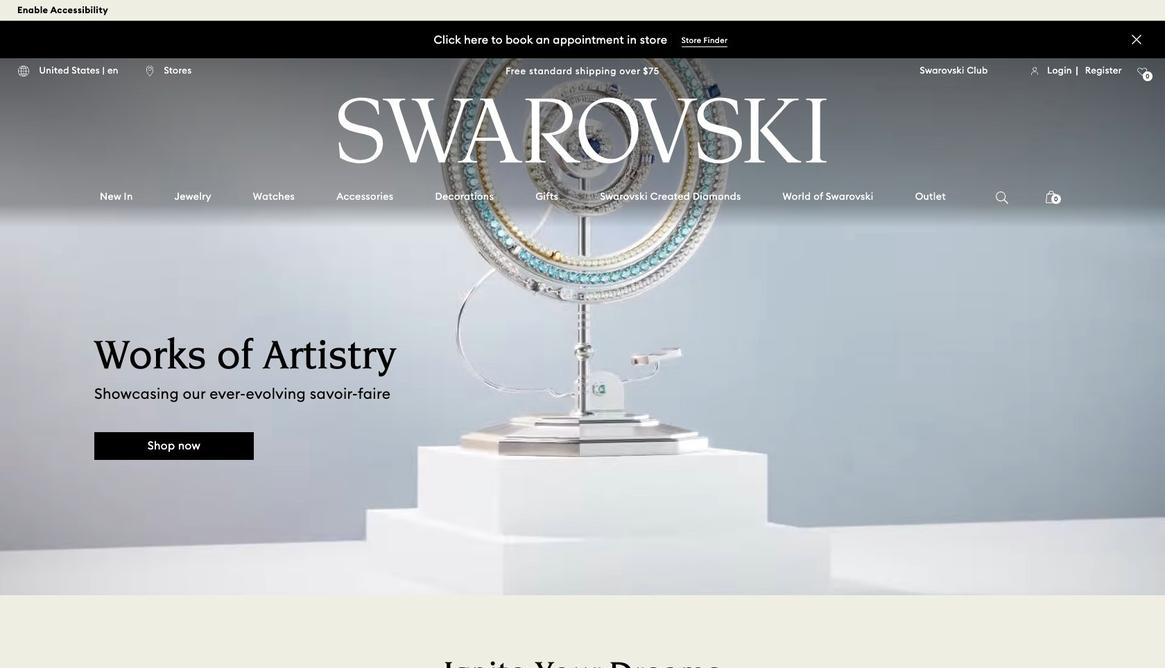 Task type: locate. For each thing, give the bounding box(es) containing it.
country-selector image image
[[17, 65, 29, 77]]

search image image
[[996, 191, 1009, 204]]

swarovski image
[[339, 97, 827, 164]]

left login image
[[1031, 66, 1039, 75]]



Task type: vqa. For each thing, say whether or not it's contained in the screenshot.
left-locator image
yes



Task type: describe. For each thing, give the bounding box(es) containing it.
left-wishlist image image
[[1138, 67, 1148, 76]]

left-locator image image
[[146, 65, 154, 77]]

cart-mobile image image
[[1046, 191, 1057, 203]]



